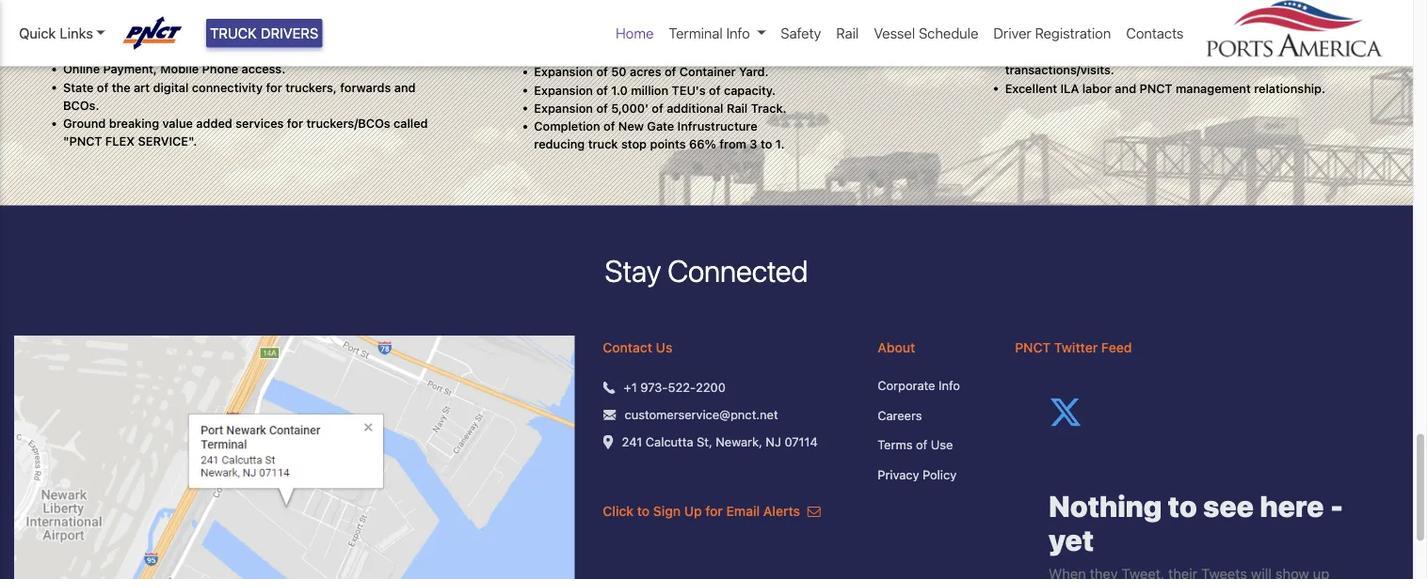 Task type: describe. For each thing, give the bounding box(es) containing it.
careers link
[[878, 407, 987, 426]]

links
[[60, 25, 93, 41]]

us
[[656, 341, 673, 356]]

forwards
[[340, 80, 391, 95]]

1.0
[[611, 83, 628, 97]]

acres
[[630, 65, 661, 79]]

truck drivers link
[[206, 19, 322, 48]]

terminal
[[1278, 45, 1325, 59]]

nj
[[766, 435, 781, 450]]

connected
[[668, 253, 808, 289]]

excellent
[[1005, 81, 1057, 95]]

ground
[[63, 117, 106, 131]]

digital
[[153, 80, 189, 95]]

of left use
[[916, 439, 928, 453]]

safety link
[[773, 15, 829, 51]]

stay
[[605, 253, 661, 289]]

contacts link
[[1119, 15, 1191, 51]]

vessel schedule
[[874, 25, 979, 41]]

truckers/bcos
[[306, 117, 390, 131]]

terms
[[878, 439, 913, 453]]

vessel schedule link
[[866, 15, 986, 51]]

of left 1.0
[[596, 83, 608, 97]]

called
[[394, 117, 428, 131]]

truck
[[588, 137, 618, 152]]

service
[[1127, 45, 1170, 59]]

newark,
[[716, 435, 762, 450]]

0 vertical spatial from
[[887, 29, 914, 43]]

schedule
[[919, 25, 979, 41]]

twitter
[[1054, 341, 1098, 356]]

66%
[[689, 137, 716, 152]]

sign
[[653, 504, 681, 520]]

carbon
[[180, 44, 221, 58]]

driver registration
[[994, 25, 1111, 41]]

bcos.
[[63, 98, 99, 113]]

track.
[[751, 101, 787, 115]]

ship
[[230, 26, 254, 40]]

of left the 50
[[596, 65, 608, 79]]

522-
[[668, 381, 696, 395]]

registration
[[1035, 25, 1111, 41]]

force.
[[1118, 27, 1152, 41]]

alerts
[[763, 504, 800, 520]]

pnct for pnct twitter feed
[[1015, 341, 1051, 356]]

to inside highly skilled labor force. dedicated customer service group to expedite terminal transactions/visits. excellent ila labor and pnct management relationship.
[[1210, 45, 1222, 59]]

home
[[616, 25, 654, 41]]

180/hr.
[[534, 47, 574, 61]]

+1
[[624, 381, 637, 395]]

online
[[63, 62, 100, 76]]

25%
[[168, 26, 195, 40]]

container
[[680, 65, 736, 79]]

group
[[1173, 45, 1207, 59]]

use
[[931, 439, 953, 453]]

highly
[[1005, 27, 1042, 41]]

1 expansion from the top
[[534, 65, 593, 79]]

over
[[140, 26, 165, 40]]

payment,
[[103, 62, 157, 76]]

highly skilled labor force. dedicated customer service group to expedite terminal transactions/visits. excellent ila labor and pnct management relationship.
[[1005, 27, 1326, 95]]

241 calcutta st, newark, nj 07114 link
[[622, 434, 818, 452]]

3
[[750, 137, 757, 152]]

new
[[618, 119, 644, 133]]

connectivity
[[192, 80, 263, 95]]

@peak
[[821, 29, 860, 43]]

pnct inside highly skilled labor force. dedicated customer service group to expedite terminal transactions/visits. excellent ila labor and pnct management relationship.
[[1140, 81, 1173, 95]]

moving
[[670, 29, 712, 43]]

stop
[[621, 137, 647, 152]]

completion
[[534, 119, 600, 133]]

and inside pnct moves over 25% of its ship volume via rail, massively reducing the overall carbon footprint. online payment, mobile phone access. state of the art digital connectivity for truckers, forwards and bcos. ground breaking value added services for truckers/bcos called "pnct flex service".
[[394, 80, 416, 95]]

stay connected
[[605, 253, 808, 289]]

0 vertical spatial the
[[117, 44, 136, 58]]

gate
[[647, 119, 674, 133]]

of left 5,000'
[[596, 101, 608, 115]]

of up gate
[[652, 101, 664, 115]]

moves
[[99, 26, 137, 40]]

access.
[[242, 62, 285, 76]]

services
[[236, 117, 284, 131]]

corporate
[[878, 379, 935, 394]]

241 calcutta st, newark, nj 07114
[[622, 435, 818, 450]]

of right acres
[[665, 65, 676, 79]]

reducing inside pnct moves over 25% of its ship volume via rail, massively reducing the overall carbon footprint. online payment, mobile phone access. state of the art digital connectivity for truckers, forwards and bcos. ground breaking value added services for truckers/bcos called "pnct flex service".
[[63, 44, 114, 58]]

07114
[[785, 435, 818, 450]]

contacts
[[1126, 25, 1184, 41]]

terms of use link
[[878, 437, 987, 455]]

terminal info link
[[661, 15, 773, 51]]



Task type: vqa. For each thing, say whether or not it's contained in the screenshot.
"Booking:"
no



Task type: locate. For each thing, give the bounding box(es) containing it.
0 vertical spatial reducing
[[63, 44, 114, 58]]

0 vertical spatial pnct
[[63, 26, 96, 40]]

reducing up online
[[63, 44, 114, 58]]

of down container
[[709, 83, 721, 97]]

the
[[117, 44, 136, 58], [112, 80, 130, 95]]

pnct inside pnct moves over 25% of its ship volume via rail, massively reducing the overall carbon footprint. online payment, mobile phone access. state of the art digital connectivity for truckers, forwards and bcos. ground breaking value added services for truckers/bcos called "pnct flex service".
[[63, 26, 96, 40]]

info
[[726, 25, 750, 41], [939, 379, 960, 394]]

2 vertical spatial expansion
[[534, 101, 593, 115]]

for down access.
[[266, 80, 282, 95]]

envelope o image
[[808, 506, 821, 519]]

reducing inside the upgraded velocity now moving 400 containers/hr @peak use from 180/hr. expansion of 50 acres of container yard. expansion of 1.0 million teu's of capacity. expansion of 5,000' of additional rail track. completion of new gate infrustructure reducing truck stop points 66% from 3 to 1.
[[534, 137, 585, 152]]

and down service
[[1115, 81, 1137, 95]]

to right '3'
[[761, 137, 772, 152]]

rail inside the upgraded velocity now moving 400 containers/hr @peak use from 180/hr. expansion of 50 acres of container yard. expansion of 1.0 million teu's of capacity. expansion of 5,000' of additional rail track. completion of new gate infrustructure reducing truck stop points 66% from 3 to 1.
[[727, 101, 748, 115]]

info up yard.
[[726, 25, 750, 41]]

0 horizontal spatial to
[[637, 504, 650, 520]]

from right use
[[887, 29, 914, 43]]

"pnct
[[63, 135, 102, 149]]

0 vertical spatial to
[[1210, 45, 1222, 59]]

0 horizontal spatial and
[[394, 80, 416, 95]]

1 vertical spatial for
[[287, 117, 303, 131]]

for
[[266, 80, 282, 95], [287, 117, 303, 131], [705, 504, 723, 520]]

labor right the "ila"
[[1082, 81, 1112, 95]]

info up careers link
[[939, 379, 960, 394]]

+1 973-522-2200
[[624, 381, 726, 395]]

reducing down completion
[[534, 137, 585, 152]]

pnct moves over 25% of its ship volume via rail, massively reducing the overall carbon footprint. online payment, mobile phone access. state of the art digital connectivity for truckers, forwards and bcos. ground breaking value added services for truckers/bcos called "pnct flex service".
[[63, 26, 428, 149]]

for right "services"
[[287, 117, 303, 131]]

contact us
[[603, 341, 673, 356]]

transactions/visits.
[[1005, 63, 1115, 77]]

1 vertical spatial the
[[112, 80, 130, 95]]

0 horizontal spatial pnct
[[63, 26, 96, 40]]

0 horizontal spatial for
[[266, 80, 282, 95]]

and up called
[[394, 80, 416, 95]]

feed
[[1101, 341, 1132, 356]]

via
[[302, 26, 319, 40]]

footprint.
[[224, 44, 278, 58]]

truck
[[210, 25, 257, 41]]

truckers,
[[285, 80, 337, 95]]

quick links link
[[19, 23, 105, 44]]

0 vertical spatial info
[[726, 25, 750, 41]]

0 horizontal spatial info
[[726, 25, 750, 41]]

of right state
[[97, 80, 108, 95]]

0 horizontal spatial rail
[[727, 101, 748, 115]]

for right up
[[705, 504, 723, 520]]

from
[[887, 29, 914, 43], [720, 137, 747, 152]]

privacy
[[878, 468, 919, 483]]

pnct for pnct moves over 25% of its ship volume via rail, massively reducing the overall carbon footprint. online payment, mobile phone access. state of the art digital connectivity for truckers, forwards and bcos. ground breaking value added services for truckers/bcos called "pnct flex service".
[[63, 26, 96, 40]]

customer
[[1067, 45, 1124, 59]]

reducing
[[63, 44, 114, 58], [534, 137, 585, 152]]

value
[[162, 117, 193, 131]]

1 vertical spatial from
[[720, 137, 747, 152]]

careers
[[878, 409, 922, 423]]

1 vertical spatial expansion
[[534, 83, 593, 97]]

added
[[196, 117, 232, 131]]

2200
[[696, 381, 726, 395]]

driver
[[994, 25, 1032, 41]]

to right "group"
[[1210, 45, 1222, 59]]

3 expansion from the top
[[534, 101, 593, 115]]

infrustructure
[[678, 119, 758, 133]]

service".
[[138, 135, 197, 149]]

2 expansion from the top
[[534, 83, 593, 97]]

quick links
[[19, 25, 93, 41]]

0 vertical spatial rail
[[836, 25, 859, 41]]

0 horizontal spatial from
[[720, 137, 747, 152]]

1 vertical spatial pnct
[[1140, 81, 1173, 95]]

safety
[[781, 25, 821, 41]]

2 horizontal spatial for
[[705, 504, 723, 520]]

click
[[603, 504, 634, 520]]

from left '3'
[[720, 137, 747, 152]]

pnct up online
[[63, 26, 96, 40]]

2 vertical spatial for
[[705, 504, 723, 520]]

truck drivers
[[210, 25, 319, 41]]

capacity.
[[724, 83, 776, 97]]

the up payment,
[[117, 44, 136, 58]]

containers/hr
[[742, 29, 818, 43]]

corporate info link
[[878, 378, 987, 396]]

5,000'
[[611, 101, 649, 115]]

breaking
[[109, 117, 159, 131]]

50
[[611, 65, 627, 79]]

1 horizontal spatial for
[[287, 117, 303, 131]]

0 horizontal spatial reducing
[[63, 44, 114, 58]]

1 vertical spatial to
[[761, 137, 772, 152]]

massively
[[347, 26, 403, 40]]

mobile
[[160, 62, 199, 76]]

and
[[394, 80, 416, 95], [1115, 81, 1137, 95]]

973-
[[640, 381, 668, 395]]

1 horizontal spatial and
[[1115, 81, 1137, 95]]

to inside the upgraded velocity now moving 400 containers/hr @peak use from 180/hr. expansion of 50 acres of container yard. expansion of 1.0 million teu's of capacity. expansion of 5,000' of additional rail track. completion of new gate infrustructure reducing truck stop points 66% from 3 to 1.
[[761, 137, 772, 152]]

2 horizontal spatial pnct
[[1140, 81, 1173, 95]]

info for terminal info
[[726, 25, 750, 41]]

pnct twitter feed
[[1015, 341, 1132, 356]]

1.
[[776, 137, 785, 152]]

overall
[[139, 44, 177, 58]]

dedicated
[[1005, 45, 1064, 59]]

of up the truck
[[604, 119, 615, 133]]

home link
[[608, 15, 661, 51]]

info for corporate info
[[939, 379, 960, 394]]

vessel
[[874, 25, 915, 41]]

its
[[213, 26, 227, 40]]

customerservice@pnct.net link
[[625, 406, 778, 425]]

use
[[864, 29, 884, 43]]

st,
[[697, 435, 712, 450]]

privacy policy link
[[878, 467, 987, 485]]

points
[[650, 137, 686, 152]]

flex
[[105, 135, 135, 149]]

labor up customer
[[1085, 27, 1115, 41]]

of left "its"
[[198, 26, 210, 40]]

0 vertical spatial for
[[266, 80, 282, 95]]

terms of use
[[878, 439, 953, 453]]

2 vertical spatial to
[[637, 504, 650, 520]]

1 horizontal spatial reducing
[[534, 137, 585, 152]]

customerservice@pnct.net
[[625, 408, 778, 422]]

policy
[[923, 468, 957, 483]]

contact
[[603, 341, 652, 356]]

1 horizontal spatial pnct
[[1015, 341, 1051, 356]]

pnct down service
[[1140, 81, 1173, 95]]

400
[[715, 29, 738, 43]]

phone
[[202, 62, 238, 76]]

1 horizontal spatial info
[[939, 379, 960, 394]]

1 horizontal spatial rail
[[836, 25, 859, 41]]

the down payment,
[[112, 80, 130, 95]]

relationship.
[[1254, 81, 1326, 95]]

0 vertical spatial labor
[[1085, 27, 1115, 41]]

drivers
[[261, 25, 319, 41]]

0 vertical spatial expansion
[[534, 65, 593, 79]]

pnct left twitter
[[1015, 341, 1051, 356]]

2 horizontal spatial to
[[1210, 45, 1222, 59]]

rail left use
[[836, 25, 859, 41]]

1 horizontal spatial from
[[887, 29, 914, 43]]

1 vertical spatial info
[[939, 379, 960, 394]]

and inside highly skilled labor force. dedicated customer service group to expedite terminal transactions/visits. excellent ila labor and pnct management relationship.
[[1115, 81, 1137, 95]]

teu's
[[672, 83, 706, 97]]

up
[[684, 504, 702, 520]]

of
[[198, 26, 210, 40], [596, 65, 608, 79], [665, 65, 676, 79], [97, 80, 108, 95], [596, 83, 608, 97], [709, 83, 721, 97], [596, 101, 608, 115], [652, 101, 664, 115], [604, 119, 615, 133], [916, 439, 928, 453]]

1 vertical spatial rail
[[727, 101, 748, 115]]

skilled
[[1045, 27, 1082, 41]]

1 vertical spatial labor
[[1082, 81, 1112, 95]]

terminal
[[669, 25, 723, 41]]

2 vertical spatial pnct
[[1015, 341, 1051, 356]]

1 horizontal spatial to
[[761, 137, 772, 152]]

terminal info
[[669, 25, 750, 41]]

privacy policy
[[878, 468, 957, 483]]

rail down capacity.
[[727, 101, 748, 115]]

yard.
[[739, 65, 769, 79]]

calcutta
[[646, 435, 693, 450]]

1 vertical spatial reducing
[[534, 137, 585, 152]]

expedite
[[1225, 45, 1275, 59]]

to left sign
[[637, 504, 650, 520]]



